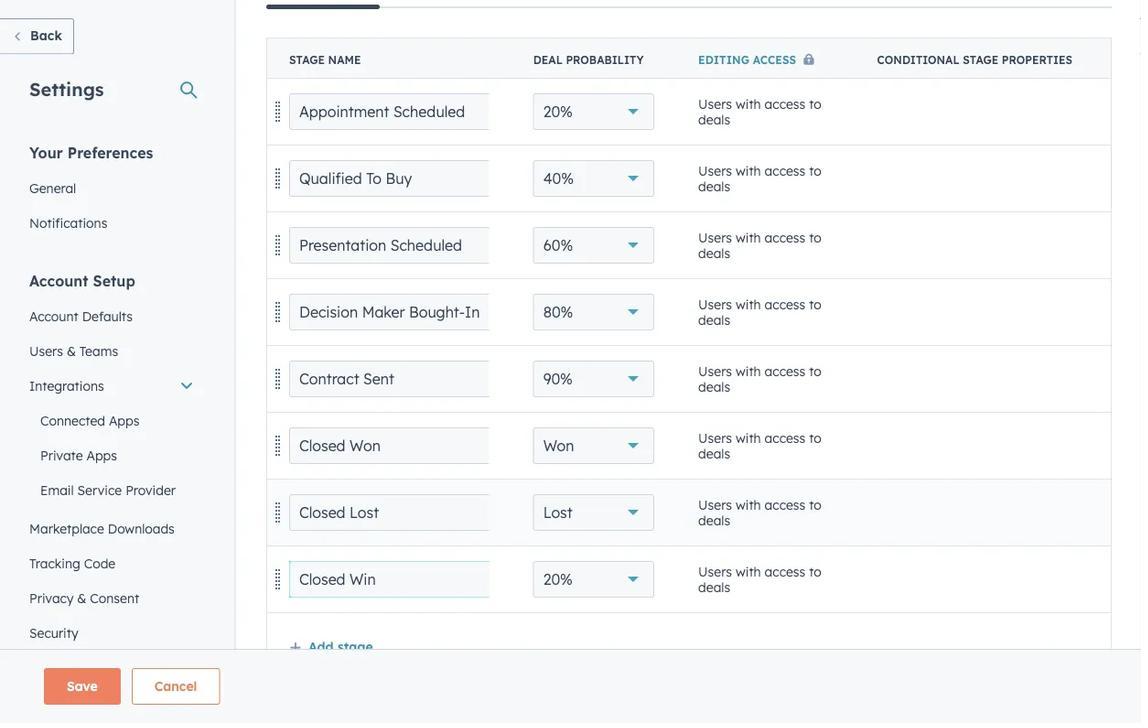 Task type: describe. For each thing, give the bounding box(es) containing it.
access for lost popup button
[[765, 497, 806, 513]]

users for 1st 20% popup button from the bottom of the page
[[699, 563, 732, 579]]

to for 60% 'popup button' at the top
[[809, 229, 822, 245]]

2 20% from the top
[[543, 570, 573, 589]]

account for account defaults
[[29, 308, 79, 324]]

private apps link
[[18, 438, 205, 473]]

lost button
[[533, 494, 655, 531]]

service
[[77, 482, 122, 498]]

users for "won" popup button
[[699, 430, 732, 446]]

access for 1st 20% popup button from the bottom of the page
[[765, 563, 806, 579]]

setup
[[93, 271, 135, 290]]

with for lost popup button
[[736, 497, 761, 513]]

account defaults
[[29, 308, 133, 324]]

users & teams link
[[18, 334, 205, 368]]

conditional
[[877, 53, 960, 67]]

provider
[[126, 482, 176, 498]]

general link
[[18, 171, 205, 205]]

consent
[[90, 590, 139, 606]]

email service provider
[[40, 482, 176, 498]]

deal probability
[[533, 53, 644, 67]]

marketplace downloads link
[[18, 511, 205, 546]]

deal
[[533, 53, 563, 67]]

deals for "won" popup button
[[699, 446, 731, 462]]

back
[[30, 27, 62, 43]]

name
[[328, 53, 361, 67]]

stage for add
[[338, 638, 373, 655]]

users for '40%' popup button
[[699, 162, 732, 178]]

save
[[67, 678, 98, 694]]

stage name text field for delete button
[[289, 494, 518, 531]]

security link
[[18, 616, 205, 650]]

connected
[[40, 412, 105, 428]]

account defaults link
[[18, 299, 205, 334]]

marketplace downloads
[[29, 520, 175, 536]]

settings
[[29, 77, 104, 100]]

deals for "80%" popup button
[[699, 312, 731, 328]]

stage name text field for 90%
[[289, 361, 518, 397]]

users with access to deals for lost popup button
[[699, 497, 822, 529]]

lost
[[543, 503, 573, 522]]

integrations button
[[18, 368, 205, 403]]

deals for 90% popup button
[[699, 379, 731, 395]]

access inside button
[[753, 53, 796, 67]]

apps for connected apps
[[109, 412, 140, 428]]

2 20% button from the top
[[533, 561, 655, 598]]

stage name text field for 20%
[[289, 93, 518, 130]]

security
[[29, 625, 78, 641]]

stage for conditional
[[963, 53, 999, 67]]

deals for lost popup button
[[699, 513, 731, 529]]

users for 60% 'popup button' at the top
[[699, 229, 732, 245]]

access for 60% 'popup button' at the top
[[765, 229, 806, 245]]

won
[[543, 437, 574, 455]]

your preferences
[[29, 143, 153, 162]]

teams
[[79, 343, 118, 359]]

properties
[[1002, 53, 1073, 67]]

delete
[[551, 518, 584, 531]]

with for "won" popup button
[[736, 430, 761, 446]]

90%
[[543, 370, 573, 388]]

tracking code link
[[18, 546, 205, 581]]

users with access to deals for "won" popup button
[[699, 430, 822, 462]]

users with access to deals for '40%' popup button
[[699, 162, 822, 195]]

access for "80%" popup button
[[765, 296, 806, 312]]

to for '40%' popup button
[[809, 162, 822, 178]]

to for 90% popup button
[[809, 363, 822, 379]]

& for privacy
[[77, 590, 86, 606]]

to for "80%" popup button
[[809, 296, 822, 312]]

40%
[[543, 169, 574, 188]]

users for lost popup button
[[699, 497, 732, 513]]

users for 90% popup button
[[699, 363, 732, 379]]

cancel button
[[132, 668, 220, 705]]

stage
[[289, 53, 325, 67]]

email service provider link
[[18, 473, 205, 508]]

to for lost popup button
[[809, 497, 822, 513]]

privacy & consent
[[29, 590, 139, 606]]

1 deals from the top
[[699, 112, 731, 128]]

users with access to deals for "80%" popup button
[[699, 296, 822, 328]]

users for "80%" popup button
[[699, 296, 732, 312]]

account setup element
[[18, 270, 205, 650]]

access for 90% popup button
[[765, 363, 806, 379]]

general
[[29, 180, 76, 196]]



Task type: vqa. For each thing, say whether or not it's contained in the screenshot.
THE MORE popup button
no



Task type: locate. For each thing, give the bounding box(es) containing it.
5 stage name text field from the top
[[289, 361, 518, 397]]

60%
[[543, 236, 573, 254]]

40% button
[[533, 160, 655, 197]]

0 vertical spatial 20% button
[[533, 93, 655, 130]]

3 stage name text field from the top
[[289, 227, 518, 264]]

privacy
[[29, 590, 74, 606]]

Stage name text field
[[289, 93, 518, 130], [289, 160, 518, 197], [289, 227, 518, 264], [289, 294, 518, 330], [289, 361, 518, 397], [289, 427, 518, 464]]

3 with from the top
[[736, 229, 761, 245]]

conditional stage properties
[[877, 53, 1073, 67]]

80% button
[[533, 294, 655, 330]]

with for '40%' popup button
[[736, 162, 761, 178]]

users inside account setup element
[[29, 343, 63, 359]]

1 vertical spatial stage
[[338, 638, 373, 655]]

1 vertical spatial 20% button
[[533, 561, 655, 598]]

20% down 'deal'
[[543, 103, 573, 121]]

editing
[[699, 53, 750, 67]]

1 vertical spatial stage name text field
[[289, 561, 518, 598]]

4 users with access to deals from the top
[[699, 296, 822, 328]]

apps down 'integrations' button
[[109, 412, 140, 428]]

1 vertical spatial 20%
[[543, 570, 573, 589]]

60% button
[[533, 227, 655, 264]]

apps for private apps
[[86, 447, 117, 463]]

6 deals from the top
[[699, 446, 731, 462]]

80%
[[543, 303, 573, 321]]

deals for 60% 'popup button' at the top
[[699, 245, 731, 261]]

your
[[29, 143, 63, 162]]

1 to from the top
[[809, 96, 822, 112]]

0 vertical spatial &
[[67, 343, 76, 359]]

3 users with access to deals from the top
[[699, 229, 822, 261]]

3 to from the top
[[809, 229, 822, 245]]

connected apps
[[40, 412, 140, 428]]

stage name text field for 60%
[[289, 227, 518, 264]]

stage name
[[289, 53, 361, 67]]

1 vertical spatial account
[[29, 308, 79, 324]]

8 to from the top
[[809, 563, 822, 579]]

marketplace
[[29, 520, 104, 536]]

connected apps link
[[18, 403, 205, 438]]

8 deals from the top
[[699, 579, 731, 595]]

1 horizontal spatial stage
[[963, 53, 999, 67]]

7 with from the top
[[736, 497, 761, 513]]

account
[[29, 271, 88, 290], [29, 308, 79, 324]]

& right privacy
[[77, 590, 86, 606]]

integrations
[[29, 378, 104, 394]]

20% down delete button
[[543, 570, 573, 589]]

4 stage name text field from the top
[[289, 294, 518, 330]]

deals for '40%' popup button
[[699, 178, 731, 195]]

users with access to deals
[[699, 96, 822, 128], [699, 162, 822, 195], [699, 229, 822, 261], [699, 296, 822, 328], [699, 363, 822, 395], [699, 430, 822, 462], [699, 497, 822, 529], [699, 563, 822, 595]]

& inside "link"
[[77, 590, 86, 606]]

& for users
[[67, 343, 76, 359]]

access for '40%' popup button
[[765, 162, 806, 178]]

0 vertical spatial stage name text field
[[289, 494, 518, 531]]

notifications
[[29, 215, 107, 231]]

1 stage name text field from the top
[[289, 93, 518, 130]]

0 horizontal spatial &
[[67, 343, 76, 359]]

8 with from the top
[[736, 563, 761, 579]]

1 stage name text field from the top
[[289, 494, 518, 531]]

private apps
[[40, 447, 117, 463]]

0 horizontal spatial stage
[[338, 638, 373, 655]]

1 20% from the top
[[543, 103, 573, 121]]

8 users with access to deals from the top
[[699, 563, 822, 595]]

stage name text field for 1st 20% popup button from the bottom of the page
[[289, 561, 518, 598]]

1 with from the top
[[736, 96, 761, 112]]

users with access to deals for 90% popup button
[[699, 363, 822, 395]]

2 account from the top
[[29, 308, 79, 324]]

stage name text field for won
[[289, 427, 518, 464]]

privacy & consent link
[[18, 581, 205, 616]]

users & teams
[[29, 343, 118, 359]]

with for 60% 'popup button' at the top
[[736, 229, 761, 245]]

add stage
[[308, 638, 373, 655]]

5 to from the top
[[809, 363, 822, 379]]

downloads
[[108, 520, 175, 536]]

notifications link
[[18, 205, 205, 240]]

apps
[[109, 412, 140, 428], [86, 447, 117, 463]]

2 users with access to deals from the top
[[699, 162, 822, 195]]

4 deals from the top
[[699, 312, 731, 328]]

0 vertical spatial account
[[29, 271, 88, 290]]

to for 1st 20% popup button from the bottom of the page
[[809, 563, 822, 579]]

users
[[699, 96, 732, 112], [699, 162, 732, 178], [699, 229, 732, 245], [699, 296, 732, 312], [29, 343, 63, 359], [699, 363, 732, 379], [699, 430, 732, 446], [699, 497, 732, 513], [699, 563, 732, 579]]

20% button down deal probability
[[533, 93, 655, 130]]

& left teams
[[67, 343, 76, 359]]

editing access
[[699, 53, 796, 67]]

access
[[753, 53, 796, 67], [765, 96, 806, 112], [765, 162, 806, 178], [765, 229, 806, 245], [765, 296, 806, 312], [765, 363, 806, 379], [765, 430, 806, 446], [765, 497, 806, 513], [765, 563, 806, 579]]

preferences
[[67, 143, 153, 162]]

20% button
[[533, 93, 655, 130], [533, 561, 655, 598]]

5 deals from the top
[[699, 379, 731, 395]]

private
[[40, 447, 83, 463]]

2 deals from the top
[[699, 178, 731, 195]]

6 users with access to deals from the top
[[699, 430, 822, 462]]

add
[[308, 638, 334, 655]]

probability
[[566, 53, 644, 67]]

3 deals from the top
[[699, 245, 731, 261]]

save button
[[44, 668, 121, 705]]

deals
[[699, 112, 731, 128], [699, 178, 731, 195], [699, 245, 731, 261], [699, 312, 731, 328], [699, 379, 731, 395], [699, 446, 731, 462], [699, 513, 731, 529], [699, 579, 731, 595]]

7 to from the top
[[809, 497, 822, 513]]

5 users with access to deals from the top
[[699, 363, 822, 395]]

stage
[[963, 53, 999, 67], [338, 638, 373, 655]]

5 with from the top
[[736, 363, 761, 379]]

stage left properties
[[963, 53, 999, 67]]

4 to from the top
[[809, 296, 822, 312]]

7 deals from the top
[[699, 513, 731, 529]]

tracking code
[[29, 555, 116, 571]]

20% button down delete button
[[533, 561, 655, 598]]

with for 90% popup button
[[736, 363, 761, 379]]

stage right 'add'
[[338, 638, 373, 655]]

your preferences element
[[18, 142, 205, 240]]

add stage button
[[289, 638, 373, 655]]

won button
[[533, 427, 655, 464]]

access for "won" popup button
[[765, 430, 806, 446]]

account setup
[[29, 271, 135, 290]]

account for account setup
[[29, 271, 88, 290]]

to
[[809, 96, 822, 112], [809, 162, 822, 178], [809, 229, 822, 245], [809, 296, 822, 312], [809, 363, 822, 379], [809, 430, 822, 446], [809, 497, 822, 513], [809, 563, 822, 579]]

apps up service at the bottom left of page
[[86, 447, 117, 463]]

2 to from the top
[[809, 162, 822, 178]]

2 stage name text field from the top
[[289, 561, 518, 598]]

account up users & teams
[[29, 308, 79, 324]]

back link
[[0, 18, 74, 54]]

access for second 20% popup button from the bottom of the page
[[765, 96, 806, 112]]

2 with from the top
[[736, 162, 761, 178]]

with for "80%" popup button
[[736, 296, 761, 312]]

delete button
[[540, 513, 596, 536]]

tracking
[[29, 555, 80, 571]]

2 stage name text field from the top
[[289, 160, 518, 197]]

stage name text field for 80%
[[289, 294, 518, 330]]

7 users with access to deals from the top
[[699, 497, 822, 529]]

defaults
[[82, 308, 133, 324]]

1 vertical spatial &
[[77, 590, 86, 606]]

1 account from the top
[[29, 271, 88, 290]]

cancel
[[154, 678, 197, 694]]

to for "won" popup button
[[809, 430, 822, 446]]

with
[[736, 96, 761, 112], [736, 162, 761, 178], [736, 229, 761, 245], [736, 296, 761, 312], [736, 363, 761, 379], [736, 430, 761, 446], [736, 497, 761, 513], [736, 563, 761, 579]]

20%
[[543, 103, 573, 121], [543, 570, 573, 589]]

users with access to deals for 60% 'popup button' at the top
[[699, 229, 822, 261]]

account up account defaults
[[29, 271, 88, 290]]

users for second 20% popup button from the bottom of the page
[[699, 96, 732, 112]]

editing access button
[[699, 53, 822, 67]]

stage name text field for 40%
[[289, 160, 518, 197]]

to for second 20% popup button from the bottom of the page
[[809, 96, 822, 112]]

1 vertical spatial apps
[[86, 447, 117, 463]]

6 stage name text field from the top
[[289, 427, 518, 464]]

1 horizontal spatial &
[[77, 590, 86, 606]]

0 vertical spatial stage
[[963, 53, 999, 67]]

page section element
[[0, 668, 1141, 705]]

email
[[40, 482, 74, 498]]

6 with from the top
[[736, 430, 761, 446]]

Stage name text field
[[289, 494, 518, 531], [289, 561, 518, 598]]

0 vertical spatial apps
[[109, 412, 140, 428]]

&
[[67, 343, 76, 359], [77, 590, 86, 606]]

1 20% button from the top
[[533, 93, 655, 130]]

code
[[84, 555, 116, 571]]

1 users with access to deals from the top
[[699, 96, 822, 128]]

90% button
[[533, 361, 655, 397]]

6 to from the top
[[809, 430, 822, 446]]

4 with from the top
[[736, 296, 761, 312]]

0 vertical spatial 20%
[[543, 103, 573, 121]]



